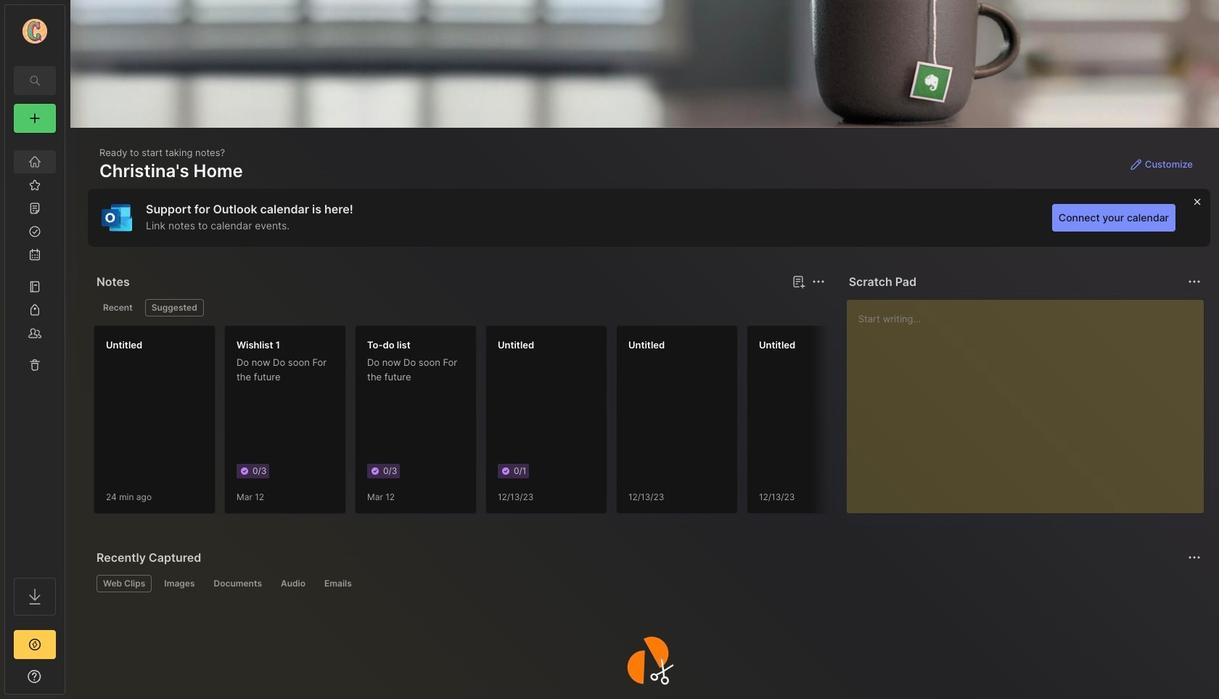 Task type: locate. For each thing, give the bounding box(es) containing it.
tree
[[5, 142, 65, 565]]

more actions image
[[810, 273, 827, 290]]

0 vertical spatial more actions image
[[1186, 273, 1204, 290]]

tab list
[[97, 299, 823, 317], [97, 575, 1199, 592]]

2 tab list from the top
[[97, 575, 1199, 592]]

more actions image
[[1186, 273, 1204, 290], [1186, 549, 1204, 566]]

tab
[[97, 299, 139, 317], [145, 299, 204, 317], [97, 575, 152, 592], [158, 575, 201, 592], [207, 575, 269, 592], [274, 575, 312, 592], [318, 575, 358, 592]]

row group
[[94, 325, 1139, 523]]

click to expand image
[[64, 672, 74, 690]]

home image
[[28, 155, 42, 169]]

0 vertical spatial tab list
[[97, 299, 823, 317]]

More actions field
[[809, 272, 829, 292], [1185, 272, 1205, 292], [1185, 547, 1205, 568]]

main element
[[0, 0, 70, 699]]

1 tab list from the top
[[97, 299, 823, 317]]

Account field
[[5, 17, 65, 46]]

tree inside main element
[[5, 142, 65, 565]]

1 vertical spatial tab list
[[97, 575, 1199, 592]]

1 vertical spatial more actions image
[[1186, 549, 1204, 566]]



Task type: vqa. For each thing, say whether or not it's contained in the screenshot.
tree
yes



Task type: describe. For each thing, give the bounding box(es) containing it.
Start writing… text field
[[859, 300, 1204, 502]]

upgrade image
[[26, 636, 44, 653]]

edit search image
[[26, 72, 44, 89]]

2 more actions image from the top
[[1186, 549, 1204, 566]]

WHAT'S NEW field
[[5, 665, 65, 688]]

1 more actions image from the top
[[1186, 273, 1204, 290]]

account image
[[23, 19, 47, 44]]



